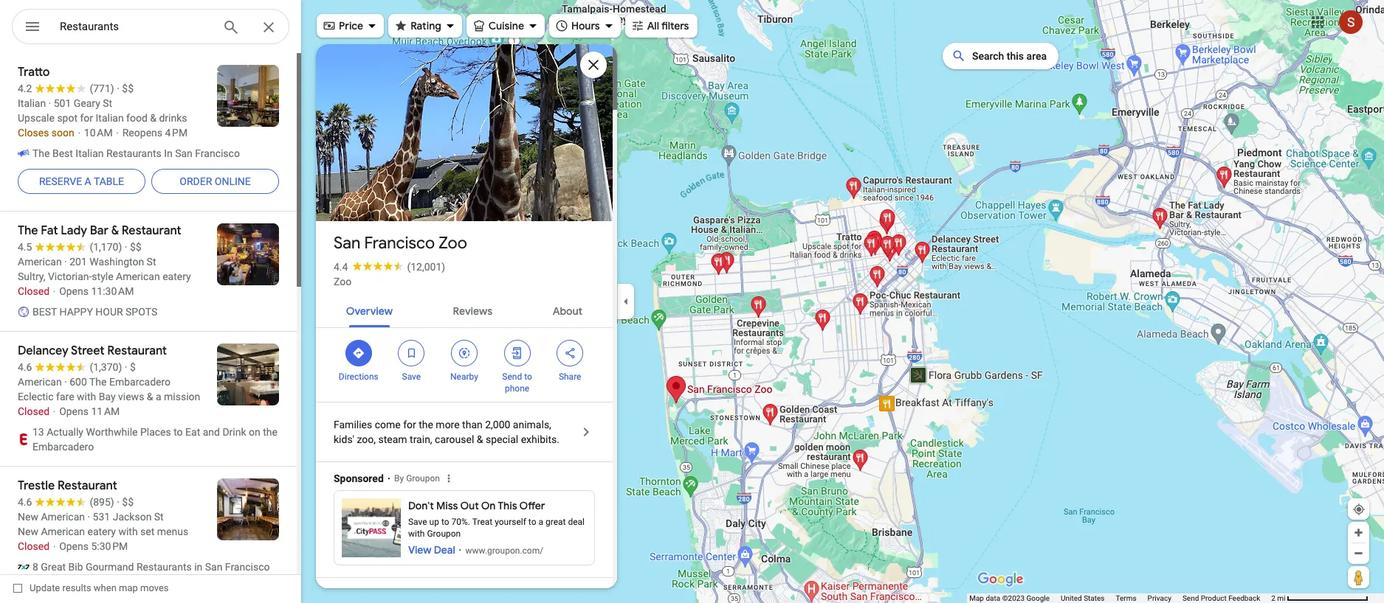 Task type: describe. For each thing, give the bounding box(es) containing it.
don't
[[408, 500, 434, 513]]

(12,001)
[[407, 261, 445, 273]]

out
[[460, 500, 479, 513]]

tab list inside san francisco zoo main content
[[316, 292, 613, 328]]

cuisine button
[[466, 10, 545, 42]]

all filters
[[647, 19, 689, 32]]

a inside feed
[[85, 176, 91, 188]]

share
[[559, 372, 581, 382]]

reserve
[[39, 176, 82, 188]]

none field inside restaurants field
[[60, 18, 210, 35]]

united states button
[[1061, 594, 1105, 604]]

yourself
[[495, 518, 526, 528]]

search this area
[[972, 50, 1047, 62]]

filters
[[661, 19, 689, 32]]

Update results when map moves checkbox
[[13, 580, 169, 598]]

all filters button
[[625, 10, 698, 42]]

search
[[972, 50, 1004, 62]]

view
[[408, 544, 432, 557]]

sponsored
[[334, 473, 384, 485]]

to right up
[[441, 518, 449, 528]]

search this area button
[[943, 43, 1059, 69]]

4.4 stars image
[[348, 261, 407, 271]]

san
[[334, 233, 361, 254]]

privacy button
[[1148, 594, 1172, 604]]

directions
[[339, 372, 379, 382]]

kids'
[[334, 434, 354, 446]]

results for restaurants feed
[[0, 53, 301, 604]]

send for send product feedback
[[1183, 595, 1199, 603]]

united
[[1061, 595, 1082, 603]]

rating button
[[388, 10, 462, 42]]

when
[[94, 583, 117, 594]]

www.groupon.com/
[[466, 546, 543, 556]]

price button
[[317, 10, 384, 42]]

offer
[[519, 500, 545, 513]]

actions for san francisco zoo region
[[316, 329, 613, 402]]

reviews button
[[441, 292, 504, 328]]

up
[[429, 518, 439, 528]]

deal
[[434, 544, 455, 557]]

states
[[1084, 595, 1105, 603]]

send product feedback
[[1183, 595, 1260, 603]]


[[352, 346, 365, 362]]

about button
[[541, 292, 594, 328]]

online
[[215, 176, 251, 188]]


[[405, 346, 418, 362]]

san francisco zoo main content
[[314, 0, 617, 604]]

francisco
[[364, 233, 435, 254]]

zoom in image
[[1353, 528, 1364, 539]]

for
[[403, 419, 416, 431]]

2
[[1271, 595, 1276, 603]]

more
[[436, 419, 460, 431]]

this
[[1007, 50, 1024, 62]]

2,000
[[485, 419, 510, 431]]

0 horizontal spatial zoo
[[334, 276, 352, 288]]

overview
[[346, 305, 393, 318]]

families come for the more than 2,000 animals, kids' zoo, steam train, carousel & special exhibits.
[[334, 419, 560, 446]]

view deal
[[408, 544, 455, 557]]

2 mi button
[[1271, 595, 1369, 603]]

phone
[[505, 384, 529, 394]]

product
[[1201, 595, 1227, 603]]

treat
[[472, 518, 493, 528]]

to down offer
[[528, 518, 536, 528]]

70%.
[[451, 518, 470, 528]]

google
[[1027, 595, 1050, 603]]

show street view coverage image
[[1348, 567, 1369, 589]]

families
[[334, 419, 372, 431]]

by groupon
[[394, 474, 440, 484]]

deal
[[568, 518, 585, 528]]

special
[[486, 434, 518, 446]]

4.4
[[334, 261, 348, 273]]

reserve a table link
[[18, 164, 145, 199]]

2 mi
[[1271, 595, 1286, 603]]

zoo button
[[334, 275, 352, 289]]

san francisco zoo
[[334, 233, 467, 254]]

terms button
[[1116, 594, 1137, 604]]

a inside don't miss out on this offer save up to 70%. treat yourself to a great deal with groupon
[[539, 518, 543, 528]]



Task type: vqa. For each thing, say whether or not it's contained in the screenshot.
Offer
yes



Task type: locate. For each thing, give the bounding box(es) containing it.
united states
[[1061, 595, 1105, 603]]

to inside send to phone
[[524, 372, 532, 382]]

groupon down up
[[427, 529, 461, 540]]

order online link
[[151, 164, 279, 199]]

Restaurants field
[[12, 9, 289, 45]]

map data ©2023 google
[[969, 595, 1050, 603]]

exhibits.
[[521, 434, 560, 446]]

map
[[969, 595, 984, 603]]

price
[[339, 19, 363, 32]]

None field
[[60, 18, 210, 35]]

0 horizontal spatial send
[[502, 372, 522, 382]]

steam
[[378, 434, 407, 446]]

1 vertical spatial send
[[1183, 595, 1199, 603]]


[[458, 346, 471, 362]]

1 vertical spatial groupon
[[427, 529, 461, 540]]

tab list containing overview
[[316, 292, 613, 328]]

nearby
[[450, 372, 478, 382]]

on
[[481, 500, 496, 513]]

0 vertical spatial groupon
[[406, 474, 440, 484]]

1 vertical spatial zoo
[[334, 276, 352, 288]]

table
[[94, 176, 124, 188]]

0 vertical spatial zoo
[[439, 233, 467, 254]]

mi
[[1277, 595, 1286, 603]]

hours
[[571, 19, 600, 32]]

by
[[394, 474, 404, 484]]

send to phone
[[502, 372, 532, 394]]


[[24, 16, 41, 37]]

tab list
[[316, 292, 613, 328]]

a left table
[[85, 176, 91, 188]]

1 vertical spatial save
[[408, 518, 427, 528]]

don't miss out on this offer save up to 70%. treat yourself to a great deal with groupon
[[408, 500, 585, 540]]

 search field
[[12, 9, 289, 47]]

collapse side panel image
[[618, 294, 634, 310]]

google account: sheryl atherton  
(sheryl.atherton@adept.ai) image
[[1339, 10, 1363, 34]]

photo of san francisco zoo image
[[314, 0, 615, 334]]

©2023
[[1002, 595, 1025, 603]]

12,001 reviews element
[[407, 261, 445, 273]]

overview button
[[334, 292, 405, 328]]

about
[[553, 305, 583, 318]]

0 vertical spatial a
[[85, 176, 91, 188]]

google maps element
[[0, 0, 1384, 604]]

update results when map moves
[[30, 583, 169, 594]]

to
[[524, 372, 532, 382], [441, 518, 449, 528], [528, 518, 536, 528]]

rating
[[411, 19, 441, 32]]

80,969
[[354, 190, 389, 205]]

data
[[986, 595, 1001, 603]]

sponsored · by groupon element
[[334, 463, 613, 491]]

0 vertical spatial send
[[502, 372, 522, 382]]

terms
[[1116, 595, 1137, 603]]

send left product
[[1183, 595, 1199, 603]]

send product feedback button
[[1183, 594, 1260, 604]]

footer containing map data ©2023 google
[[969, 594, 1271, 604]]

save inside don't miss out on this offer save up to 70%. treat yourself to a great deal with groupon
[[408, 518, 427, 528]]

save down 
[[402, 372, 421, 382]]

privacy
[[1148, 595, 1172, 603]]

order online
[[180, 176, 251, 188]]

carousel
[[435, 434, 474, 446]]

send for send to phone
[[502, 372, 522, 382]]

show your location image
[[1353, 504, 1366, 517]]

than
[[462, 419, 483, 431]]

map
[[119, 583, 138, 594]]

reserve a table
[[39, 176, 124, 188]]

0 horizontal spatial a
[[85, 176, 91, 188]]

groupon
[[406, 474, 440, 484], [427, 529, 461, 540]]

great
[[546, 518, 566, 528]]

a
[[85, 176, 91, 188], [539, 518, 543, 528]]

to up phone at the bottom left of page
[[524, 372, 532, 382]]

1 horizontal spatial a
[[539, 518, 543, 528]]

send inside button
[[1183, 595, 1199, 603]]

80,969 photos
[[354, 190, 428, 205]]

zoo down 4.4
[[334, 276, 352, 288]]

footer inside google maps element
[[969, 594, 1271, 604]]

footer
[[969, 594, 1271, 604]]

groupon inside don't miss out on this offer save up to 70%. treat yourself to a great deal with groupon
[[427, 529, 461, 540]]

send inside send to phone
[[502, 372, 522, 382]]

zoo
[[439, 233, 467, 254], [334, 276, 352, 288]]


[[563, 346, 577, 362]]

all
[[647, 19, 659, 32]]


[[511, 346, 524, 362]]

1 vertical spatial a
[[539, 518, 543, 528]]

update
[[30, 583, 60, 594]]

reviews
[[453, 305, 492, 318]]

results
[[62, 583, 91, 594]]

zoo up '(12,001)'
[[439, 233, 467, 254]]

zoom out image
[[1353, 549, 1364, 560]]

a left great
[[539, 518, 543, 528]]

send up phone at the bottom left of page
[[502, 372, 522, 382]]

groupon right by
[[406, 474, 440, 484]]

hours button
[[549, 10, 621, 42]]

0 vertical spatial save
[[402, 372, 421, 382]]

 button
[[12, 9, 53, 47]]

save up with
[[408, 518, 427, 528]]

order
[[180, 176, 212, 188]]

save inside actions for san francisco zoo region
[[402, 372, 421, 382]]

train,
[[410, 434, 432, 446]]

miss
[[436, 500, 458, 513]]

with
[[408, 529, 425, 540]]

the
[[419, 419, 433, 431]]

save
[[402, 372, 421, 382], [408, 518, 427, 528]]

1 horizontal spatial send
[[1183, 595, 1199, 603]]

cuisine
[[489, 19, 524, 32]]

&
[[477, 434, 483, 446]]

moves
[[140, 583, 169, 594]]

families come for the more than 2,000 animals, kids' zoo, steam train, carousel & special exhibits. button
[[316, 403, 613, 462]]

photos
[[392, 190, 428, 205]]

1 horizontal spatial zoo
[[439, 233, 467, 254]]

zoo,
[[357, 434, 376, 446]]

animals,
[[513, 419, 551, 431]]

come
[[375, 419, 401, 431]]

feedback
[[1229, 595, 1260, 603]]



